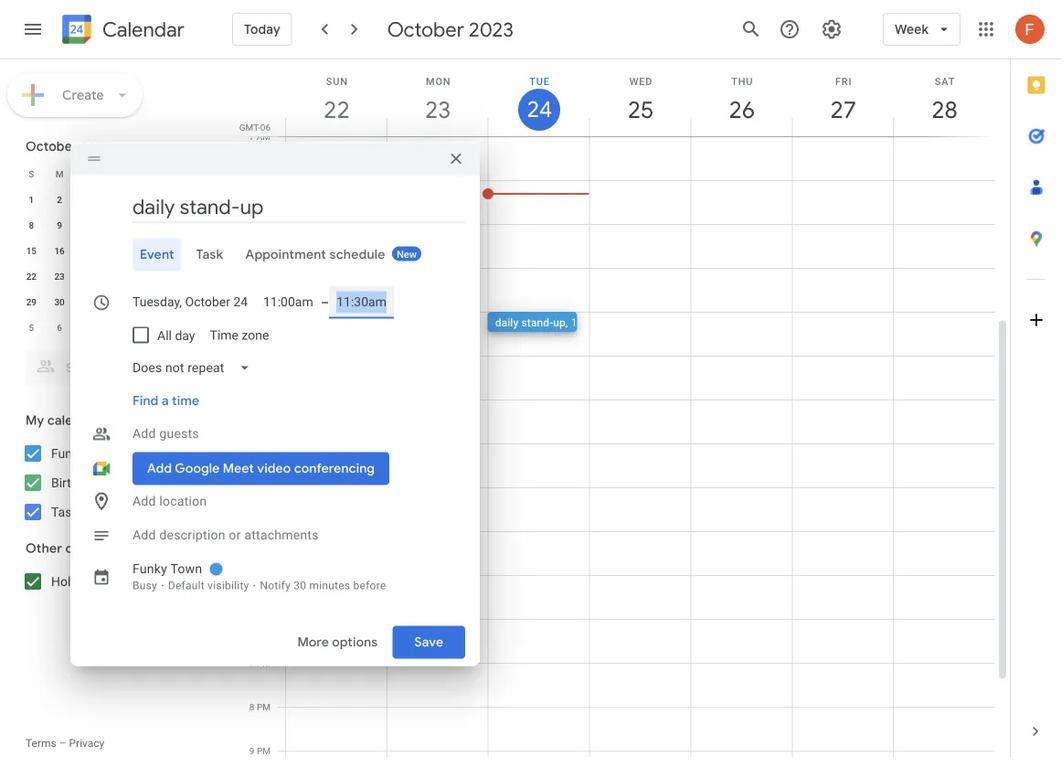 Task type: describe. For each thing, give the bounding box(es) containing it.
find
[[133, 393, 159, 409]]

cell for 19
[[102, 238, 130, 263]]

add for add guests
[[133, 426, 156, 441]]

tasks
[[51, 504, 85, 519]]

30 element
[[49, 291, 70, 313]]

new
[[397, 249, 417, 260]]

1 horizontal spatial 6
[[169, 194, 174, 205]]

1 horizontal spatial funky town
[[133, 562, 202, 577]]

november 2 element
[[133, 291, 155, 313]]

november 1 element
[[105, 291, 127, 313]]

7 pm
[[250, 658, 271, 668]]

november 9 element
[[133, 316, 155, 338]]

16 element
[[49, 240, 70, 262]]

26 element
[[133, 265, 155, 287]]

27 inside 27 column header
[[830, 95, 856, 125]]

16
[[54, 245, 65, 256]]

23 inside mon 23
[[424, 95, 450, 125]]

funky town inside 'my calendars' list
[[51, 446, 119, 461]]

9 for november 9 element
[[141, 322, 146, 333]]

23 column header
[[387, 59, 489, 136]]

28 column header
[[894, 59, 996, 136]]

zone
[[242, 328, 269, 343]]

notify 30 minutes before
[[260, 579, 386, 592]]

7 am
[[249, 131, 271, 142]]

10 for 10
[[167, 322, 177, 333]]

daily
[[495, 316, 519, 329]]

24 column header
[[488, 59, 590, 136]]

9 am
[[249, 219, 271, 230]]

add location
[[133, 494, 207, 509]]

stand-
[[522, 316, 553, 329]]

gmt-06
[[239, 122, 271, 133]]

13 element
[[161, 214, 183, 236]]

27 inside row
[[167, 271, 177, 282]]

4 pm
[[250, 526, 271, 537]]

26 link
[[721, 89, 763, 131]]

create button
[[7, 73, 143, 117]]

my calendars list
[[4, 439, 227, 527]]

sun
[[326, 75, 348, 87]]

9 for 9 pm
[[250, 745, 255, 756]]

row containing 1
[[17, 187, 214, 212]]

cell for 26
[[102, 263, 130, 289]]

pm for 8 pm
[[257, 701, 271, 712]]

31
[[82, 296, 93, 307]]

today button
[[232, 7, 292, 51]]

06
[[260, 122, 271, 133]]

26 inside october 2023 grid
[[139, 271, 149, 282]]

8 pm
[[250, 701, 271, 712]]

thu
[[732, 75, 754, 87]]

funky inside 'my calendars' list
[[51, 446, 85, 461]]

event
[[140, 246, 174, 263]]

mon
[[426, 75, 451, 87]]

am for 8 am
[[257, 175, 271, 186]]

event button
[[133, 238, 182, 271]]

add guests
[[133, 426, 199, 441]]

week
[[895, 21, 929, 37]]

november 5 element
[[20, 316, 42, 338]]

pm for 9 pm
[[257, 745, 271, 756]]

row containing 29
[[17, 289, 214, 315]]

11 am
[[244, 306, 271, 317]]

28
[[931, 95, 957, 125]]

sat
[[935, 75, 956, 87]]

default visibility
[[168, 579, 249, 592]]

19
[[139, 245, 149, 256]]

today
[[244, 21, 280, 37]]

0 horizontal spatial –
[[59, 737, 66, 750]]

add for add description or attachments
[[133, 528, 156, 543]]

0 vertical spatial october
[[387, 16, 465, 42]]

29 element
[[20, 291, 42, 313]]

28 link
[[924, 89, 966, 131]]

0 horizontal spatial 2
[[57, 194, 62, 205]]

row group containing 1
[[17, 187, 214, 340]]

or
[[229, 528, 241, 543]]

appointment schedule
[[245, 246, 385, 263]]

privacy link
[[69, 737, 105, 750]]

1 t from the left
[[85, 168, 90, 179]]

26 inside column header
[[728, 95, 754, 125]]

Start time text field
[[263, 291, 314, 313]]

add for add location
[[133, 494, 156, 509]]

appointment
[[245, 246, 326, 263]]

4 for 4
[[197, 296, 203, 307]]

visibility
[[208, 579, 249, 592]]

9 for 9 am
[[249, 219, 254, 230]]

14 element
[[189, 214, 211, 236]]

find a time button
[[125, 385, 207, 417]]

Add title text field
[[133, 193, 465, 221]]

2 s from the left
[[197, 168, 203, 179]]

time
[[210, 328, 239, 343]]

states
[[157, 574, 193, 589]]

23 inside grid
[[54, 271, 65, 282]]

wed 25
[[627, 75, 653, 125]]

notify
[[260, 579, 291, 592]]

am for 10 am
[[257, 262, 271, 273]]

my calendars button
[[4, 406, 227, 435]]

united
[[117, 574, 154, 589]]

22 link
[[316, 89, 358, 131]]

23 link
[[417, 89, 459, 131]]

4 for 4 pm
[[250, 526, 255, 537]]

time zone
[[210, 328, 269, 343]]

description
[[159, 528, 226, 543]]

20 element
[[161, 240, 183, 262]]

to element
[[321, 295, 329, 310]]

0 vertical spatial 5
[[141, 194, 146, 205]]

cell for 9
[[102, 315, 130, 340]]

gmt-
[[239, 122, 260, 133]]

all day
[[157, 328, 195, 343]]

time zone button
[[202, 319, 276, 352]]

up
[[553, 316, 566, 329]]

1 vertical spatial 30
[[294, 579, 307, 592]]

town inside 'my calendars' list
[[88, 446, 119, 461]]

in
[[104, 574, 114, 589]]

1 horizontal spatial october 2023
[[387, 16, 514, 42]]

november 3 element
[[161, 291, 183, 313]]

23 element
[[49, 265, 70, 287]]

task
[[196, 246, 224, 263]]

time
[[172, 393, 200, 409]]

7 for 7 pm
[[250, 658, 255, 668]]

my calendars
[[26, 412, 107, 429]]

sun 22
[[323, 75, 349, 125]]

settings menu image
[[821, 18, 843, 40]]

0 vertical spatial –
[[321, 295, 329, 310]]

9 pm
[[250, 745, 271, 756]]

11 for 11 am
[[244, 306, 254, 317]]

october 2023 grid
[[17, 161, 214, 340]]

add guests button
[[125, 417, 465, 450]]

15 element
[[20, 240, 42, 262]]

november 4 element
[[189, 291, 211, 313]]

terms
[[26, 737, 56, 750]]

8 for 8 am
[[249, 175, 254, 186]]

1 horizontal spatial funky
[[133, 562, 167, 577]]

privacy
[[69, 737, 105, 750]]

11 for 11
[[195, 322, 205, 333]]

fri 27
[[830, 75, 856, 125]]

0 horizontal spatial october
[[26, 138, 78, 155]]

mon 23
[[424, 75, 451, 125]]

tab list containing event
[[85, 238, 465, 271]]

30 inside 30 element
[[54, 296, 65, 307]]

pm for 2 pm
[[257, 438, 271, 449]]

november 11 element
[[189, 316, 211, 338]]

f
[[169, 168, 174, 179]]

location
[[159, 494, 207, 509]]

holidays
[[51, 574, 101, 589]]

2 pm
[[250, 438, 271, 449]]

add description or attachments
[[133, 528, 319, 543]]



Task type: locate. For each thing, give the bounding box(es) containing it.
s up the 1
[[29, 168, 34, 179]]

0 horizontal spatial town
[[88, 446, 119, 461]]

3 add from the top
[[133, 528, 156, 543]]

2 vertical spatial 8
[[250, 701, 255, 712]]

town down my calendars dropdown button
[[88, 446, 119, 461]]

pm down "2 pm"
[[257, 482, 271, 493]]

1 vertical spatial 5
[[29, 322, 34, 333]]

2
[[57, 194, 62, 205], [141, 296, 146, 307], [250, 438, 255, 449]]

4 right or on the left of the page
[[250, 526, 255, 537]]

8 for 8 pm
[[250, 701, 255, 712]]

1 horizontal spatial 3
[[250, 482, 255, 493]]

3 for 3
[[169, 296, 174, 307]]

0 horizontal spatial 23
[[54, 271, 65, 282]]

3 row from the top
[[17, 212, 214, 238]]

12
[[139, 219, 149, 230]]

1 am from the top
[[257, 131, 271, 142]]

0 vertical spatial 30
[[54, 296, 65, 307]]

1 vertical spatial october
[[26, 138, 78, 155]]

21 element
[[189, 240, 211, 262]]

0 vertical spatial 2
[[57, 194, 62, 205]]

1 horizontal spatial –
[[321, 295, 329, 310]]

1 vertical spatial 22
[[26, 271, 37, 282]]

row containing 5
[[17, 315, 214, 340]]

0 vertical spatial 2023
[[469, 16, 514, 42]]

8 inside october 2023 grid
[[29, 219, 34, 230]]

row
[[17, 161, 214, 187], [17, 187, 214, 212], [17, 212, 214, 238], [17, 238, 214, 263], [17, 263, 214, 289], [17, 289, 214, 315], [17, 315, 214, 340]]

add down find
[[133, 426, 156, 441]]

1 horizontal spatial 30
[[294, 579, 307, 592]]

2 add from the top
[[133, 494, 156, 509]]

0 vertical spatial october 2023
[[387, 16, 514, 42]]

default
[[168, 579, 205, 592]]

25
[[627, 95, 653, 125]]

t left w
[[85, 168, 90, 179]]

0 vertical spatial add
[[133, 426, 156, 441]]

3 for 3 pm
[[250, 482, 255, 493]]

– right start time text field
[[321, 295, 329, 310]]

1 vertical spatial 27
[[167, 271, 177, 282]]

8 down '7 pm'
[[250, 701, 255, 712]]

a
[[162, 393, 169, 409]]

7 for 7 am
[[249, 131, 254, 142]]

9 left all
[[141, 322, 146, 333]]

1 vertical spatial 3
[[250, 482, 255, 493]]

None field
[[125, 352, 265, 385]]

1 vertical spatial funky
[[133, 562, 167, 577]]

am
[[257, 131, 271, 142], [257, 175, 271, 186], [257, 219, 271, 230], [257, 262, 271, 273], [257, 306, 271, 317]]

0 horizontal spatial s
[[29, 168, 34, 179]]

6
[[169, 194, 174, 205], [57, 322, 62, 333]]

add left location
[[133, 494, 156, 509]]

funky town up birthdays
[[51, 446, 119, 461]]

1
[[29, 194, 34, 205]]

2 vertical spatial 7
[[250, 658, 255, 668]]

pm down '7 pm'
[[257, 701, 271, 712]]

schedule
[[330, 246, 385, 263]]

8 up 9 am
[[249, 175, 254, 186]]

5 am from the top
[[257, 306, 271, 317]]

pm up 3 pm
[[257, 438, 271, 449]]

5 pm from the top
[[257, 701, 271, 712]]

cell
[[102, 238, 130, 263], [102, 263, 130, 289], [186, 263, 214, 289], [102, 315, 130, 340]]

1 vertical spatial october 2023
[[26, 138, 111, 155]]

row up november 1 element
[[17, 263, 214, 289]]

26 down event
[[139, 271, 149, 282]]

funky up the busy
[[133, 562, 167, 577]]

attachments
[[244, 528, 319, 543]]

pm up 8 pm
[[257, 658, 271, 668]]

calendars for my calendars
[[47, 412, 107, 429]]

0 horizontal spatial 26
[[139, 271, 149, 282]]

27 link
[[823, 89, 865, 131]]

13
[[167, 219, 177, 230]]

10 down november 3 "element"
[[167, 322, 177, 333]]

pm for 7 pm
[[257, 658, 271, 668]]

calendars for other calendars
[[66, 540, 125, 557]]

7 left "06"
[[249, 131, 254, 142]]

3 inside "element"
[[169, 296, 174, 307]]

4 up november 11 element
[[197, 296, 203, 307]]

2023 down create
[[81, 138, 111, 155]]

24
[[526, 95, 551, 124]]

funky
[[51, 446, 85, 461], [133, 562, 167, 577]]

day
[[175, 328, 195, 343]]

calendar
[[102, 17, 185, 43]]

m
[[55, 168, 64, 179]]

s right the f
[[197, 168, 203, 179]]

october 2023
[[387, 16, 514, 42], [26, 138, 111, 155]]

25 link
[[620, 89, 662, 131]]

0 horizontal spatial funky
[[51, 446, 85, 461]]

2 am from the top
[[257, 175, 271, 186]]

0 horizontal spatial 6
[[57, 322, 62, 333]]

1 vertical spatial –
[[59, 737, 66, 750]]

1 row from the top
[[17, 161, 214, 187]]

0 horizontal spatial funky town
[[51, 446, 119, 461]]

0 vertical spatial calendars
[[47, 412, 107, 429]]

thu 26
[[728, 75, 754, 125]]

25 column header
[[589, 59, 692, 136]]

7 for 7
[[197, 194, 203, 205]]

1 horizontal spatial 2023
[[469, 16, 514, 42]]

2 up 3 pm
[[250, 438, 255, 449]]

november 6 element
[[49, 316, 70, 338]]

22 inside 'column header'
[[323, 95, 349, 125]]

3 pm from the top
[[257, 526, 271, 537]]

8 am
[[249, 175, 271, 186]]

0 horizontal spatial 30
[[54, 296, 65, 307]]

funky town up default
[[133, 562, 202, 577]]

22 column header
[[285, 59, 388, 136]]

town
[[88, 446, 119, 461], [170, 562, 202, 577]]

0 horizontal spatial 4
[[197, 296, 203, 307]]

am up 8 am at top left
[[257, 131, 271, 142]]

27 down fri
[[830, 95, 856, 125]]

row containing 8
[[17, 212, 214, 238]]

3 am from the top
[[257, 219, 271, 230]]

fri
[[836, 75, 853, 87]]

funky up birthdays
[[51, 446, 85, 461]]

23 down 16
[[54, 271, 65, 282]]

2 for 2 pm
[[250, 438, 255, 449]]

1 horizontal spatial october
[[387, 16, 465, 42]]

pm right or on the left of the page
[[257, 526, 271, 537]]

23 down mon
[[424, 95, 450, 125]]

am down the 7 am
[[257, 175, 271, 186]]

1 add from the top
[[133, 426, 156, 441]]

1 horizontal spatial 27
[[830, 95, 856, 125]]

wed
[[630, 75, 653, 87]]

4 inside grid
[[250, 526, 255, 537]]

cell left 19
[[102, 238, 130, 263]]

7 up 8 pm
[[250, 658, 255, 668]]

my
[[26, 412, 44, 429]]

4 inside 'element'
[[197, 296, 203, 307]]

27 element
[[161, 265, 183, 287]]

21
[[195, 245, 205, 256]]

1 horizontal spatial t
[[141, 168, 147, 179]]

22 down sun
[[323, 95, 349, 125]]

grid containing 22
[[234, 59, 1011, 757]]

create
[[62, 87, 104, 103]]

1 horizontal spatial 22
[[323, 95, 349, 125]]

3 up "4 pm"
[[250, 482, 255, 493]]

0 vertical spatial 7
[[249, 131, 254, 142]]

calendars up 'in'
[[66, 540, 125, 557]]

0 horizontal spatial 3
[[169, 296, 174, 307]]

1 horizontal spatial 5
[[141, 194, 146, 205]]

5 up 12 element
[[141, 194, 146, 205]]

9 down 8 pm
[[250, 745, 255, 756]]

2023 up 24 "column header"
[[469, 16, 514, 42]]

october up mon
[[387, 16, 465, 42]]

row up 12
[[17, 161, 214, 187]]

1 vertical spatial town
[[170, 562, 202, 577]]

birthdays
[[51, 475, 105, 490]]

town up default
[[170, 562, 202, 577]]

guests
[[159, 426, 199, 441]]

11
[[244, 306, 254, 317], [195, 322, 205, 333]]

11 inside row group
[[195, 322, 205, 333]]

9
[[249, 219, 254, 230], [57, 219, 62, 230], [141, 322, 146, 333], [250, 745, 255, 756]]

find a time
[[133, 393, 200, 409]]

27 down 20
[[167, 271, 177, 282]]

row containing s
[[17, 161, 214, 187]]

0 vertical spatial 11
[[244, 306, 254, 317]]

6 row from the top
[[17, 289, 214, 315]]

2 pm from the top
[[257, 482, 271, 493]]

9 up 10 am
[[249, 219, 254, 230]]

11 left "time"
[[195, 322, 205, 333]]

1 horizontal spatial 10
[[244, 262, 254, 273]]

2 t from the left
[[141, 168, 147, 179]]

0 horizontal spatial tab list
[[85, 238, 465, 271]]

0 vertical spatial 6
[[169, 194, 174, 205]]

3
[[169, 296, 174, 307], [250, 482, 255, 493]]

0 vertical spatial town
[[88, 446, 119, 461]]

Start date text field
[[133, 291, 249, 313]]

am up zone
[[257, 306, 271, 317]]

minutes
[[309, 579, 351, 592]]

4
[[197, 296, 203, 307], [250, 526, 255, 537]]

2023
[[469, 16, 514, 42], [81, 138, 111, 155]]

0 horizontal spatial october 2023
[[26, 138, 111, 155]]

row up november 9 element
[[17, 289, 214, 315]]

1 horizontal spatial s
[[197, 168, 203, 179]]

12 element
[[133, 214, 155, 236]]

10 inside row group
[[167, 322, 177, 333]]

0 vertical spatial funky
[[51, 446, 85, 461]]

7 row from the top
[[17, 315, 214, 340]]

1 vertical spatial funky town
[[133, 562, 202, 577]]

new element
[[392, 246, 422, 261]]

row down 12
[[17, 238, 214, 263]]

0 horizontal spatial 2023
[[81, 138, 111, 155]]

0 horizontal spatial 10
[[167, 322, 177, 333]]

9 up 16 element
[[57, 219, 62, 230]]

4 am from the top
[[257, 262, 271, 273]]

0 horizontal spatial 11
[[195, 322, 205, 333]]

2 row from the top
[[17, 187, 214, 212]]

1 vertical spatial 11
[[195, 322, 205, 333]]

tue 24
[[526, 75, 551, 124]]

4 row from the top
[[17, 238, 214, 263]]

26 column header
[[691, 59, 793, 136]]

2 horizontal spatial 2
[[250, 438, 255, 449]]

1 horizontal spatial town
[[170, 562, 202, 577]]

5 row from the top
[[17, 263, 214, 289]]

calendar heading
[[99, 17, 185, 43]]

5 down 29 element
[[29, 322, 34, 333]]

19 element
[[133, 240, 155, 262]]

october 2023 up m
[[26, 138, 111, 155]]

calendars right my
[[47, 412, 107, 429]]

2 down m
[[57, 194, 62, 205]]

october up m
[[26, 138, 78, 155]]

1 vertical spatial 4
[[250, 526, 255, 537]]

6 pm from the top
[[257, 745, 271, 756]]

grid
[[234, 59, 1011, 757]]

10 right task button
[[244, 262, 254, 273]]

calendars
[[47, 412, 107, 429], [66, 540, 125, 557]]

1 vertical spatial 2023
[[81, 138, 111, 155]]

tue
[[530, 75, 550, 87]]

22 up 29
[[26, 271, 37, 282]]

6 inside november 6 "element"
[[57, 322, 62, 333]]

am up start time text field
[[257, 262, 271, 273]]

26
[[728, 95, 754, 125], [139, 271, 149, 282]]

22 element
[[20, 265, 42, 287]]

2 down 26 element
[[141, 296, 146, 307]]

3 pm
[[250, 482, 271, 493]]

1 s from the left
[[29, 168, 34, 179]]

0 horizontal spatial 27
[[167, 271, 177, 282]]

cell up november 1 element
[[102, 263, 130, 289]]

before
[[353, 579, 386, 592]]

27 column header
[[792, 59, 895, 136]]

daily stand-up , 11am
[[495, 316, 600, 329]]

row up 19
[[17, 212, 214, 238]]

t
[[85, 168, 90, 179], [141, 168, 147, 179]]

pm
[[257, 438, 271, 449], [257, 482, 271, 493], [257, 526, 271, 537], [257, 658, 271, 668], [257, 701, 271, 712], [257, 745, 271, 756]]

6 down 30 element
[[57, 322, 62, 333]]

1 vertical spatial 2
[[141, 296, 146, 307]]

pm for 4 pm
[[257, 526, 271, 537]]

2 vertical spatial add
[[133, 528, 156, 543]]

End time text field
[[337, 291, 387, 313]]

funky town
[[51, 446, 119, 461], [133, 562, 202, 577]]

1 vertical spatial 10
[[167, 322, 177, 333]]

calendar element
[[59, 11, 185, 51]]

0 vertical spatial 27
[[830, 95, 856, 125]]

0 horizontal spatial 22
[[26, 271, 37, 282]]

None search field
[[0, 344, 227, 384]]

22 inside row group
[[26, 271, 37, 282]]

row group
[[17, 187, 214, 340]]

8 for 8
[[29, 219, 34, 230]]

4 pm from the top
[[257, 658, 271, 668]]

row down w
[[17, 187, 214, 212]]

other calendars
[[26, 540, 125, 557]]

15
[[26, 245, 37, 256]]

task button
[[189, 238, 231, 271]]

7 up 14 element
[[197, 194, 203, 205]]

row containing 22
[[17, 263, 214, 289]]

1 vertical spatial add
[[133, 494, 156, 509]]

tab list
[[1011, 59, 1062, 706], [85, 238, 465, 271]]

7 inside october 2023 grid
[[197, 194, 203, 205]]

w
[[112, 168, 120, 179]]

other calendars button
[[4, 534, 227, 563]]

3 down "27" element on the left of the page
[[169, 296, 174, 307]]

0 vertical spatial 22
[[323, 95, 349, 125]]

– right terms "link"
[[59, 737, 66, 750]]

1 horizontal spatial tab list
[[1011, 59, 1062, 706]]

2 vertical spatial 2
[[250, 438, 255, 449]]

0 vertical spatial 26
[[728, 95, 754, 125]]

27
[[830, 95, 856, 125], [167, 271, 177, 282]]

cell down task
[[186, 263, 214, 289]]

10 for 10 am
[[244, 262, 254, 273]]

0 vertical spatial 23
[[424, 95, 450, 125]]

add down add location
[[133, 528, 156, 543]]

6 up 13 element
[[169, 194, 174, 205]]

pm for 3 pm
[[257, 482, 271, 493]]

0 horizontal spatial t
[[85, 168, 90, 179]]

0 horizontal spatial 5
[[29, 322, 34, 333]]

1 vertical spatial 23
[[54, 271, 65, 282]]

october 2023 up mon
[[387, 16, 514, 42]]

am up appointment
[[257, 219, 271, 230]]

am for 11 am
[[257, 306, 271, 317]]

1 horizontal spatial 26
[[728, 95, 754, 125]]

1 vertical spatial 8
[[29, 219, 34, 230]]

november 10 element
[[161, 316, 183, 338]]

20
[[167, 245, 177, 256]]

11am
[[571, 316, 600, 329]]

0 vertical spatial 4
[[197, 296, 203, 307]]

0 vertical spatial 10
[[244, 262, 254, 273]]

row containing 15
[[17, 238, 214, 263]]

t left the f
[[141, 168, 147, 179]]

1 vertical spatial 7
[[197, 194, 203, 205]]

1 horizontal spatial 4
[[250, 526, 255, 537]]

Search for people text field
[[37, 351, 198, 384]]

26 down thu
[[728, 95, 754, 125]]

0 vertical spatial 8
[[249, 175, 254, 186]]

terms – privacy
[[26, 737, 105, 750]]

sat 28
[[931, 75, 957, 125]]

terms link
[[26, 737, 56, 750]]

1 vertical spatial 26
[[139, 271, 149, 282]]

30 up november 6 "element"
[[54, 296, 65, 307]]

30 right notify
[[294, 579, 307, 592]]

31 element
[[77, 291, 99, 313]]

main drawer image
[[22, 18, 44, 40]]

11 up zone
[[244, 306, 254, 317]]

all
[[157, 328, 172, 343]]

pm down 8 pm
[[257, 745, 271, 756]]

1 horizontal spatial 2
[[141, 296, 146, 307]]

0 vertical spatial 3
[[169, 296, 174, 307]]

1 horizontal spatial 11
[[244, 306, 254, 317]]

row down november 1 element
[[17, 315, 214, 340]]

8 down the 1
[[29, 219, 34, 230]]

23
[[424, 95, 450, 125], [54, 271, 65, 282]]

10 am
[[244, 262, 271, 273]]

1 vertical spatial 6
[[57, 322, 62, 333]]

0 vertical spatial funky town
[[51, 446, 119, 461]]

24 link
[[519, 89, 561, 131]]

am for 7 am
[[257, 131, 271, 142]]

am for 9 am
[[257, 219, 271, 230]]

cell down november 1 element
[[102, 315, 130, 340]]

2 for november 2 element
[[141, 296, 146, 307]]

14
[[195, 219, 205, 230]]

1 horizontal spatial 23
[[424, 95, 450, 125]]

1 pm from the top
[[257, 438, 271, 449]]

add inside add guests dropdown button
[[133, 426, 156, 441]]

1 vertical spatial calendars
[[66, 540, 125, 557]]



Task type: vqa. For each thing, say whether or not it's contained in the screenshot.
sixth PM from the bottom of the page
yes



